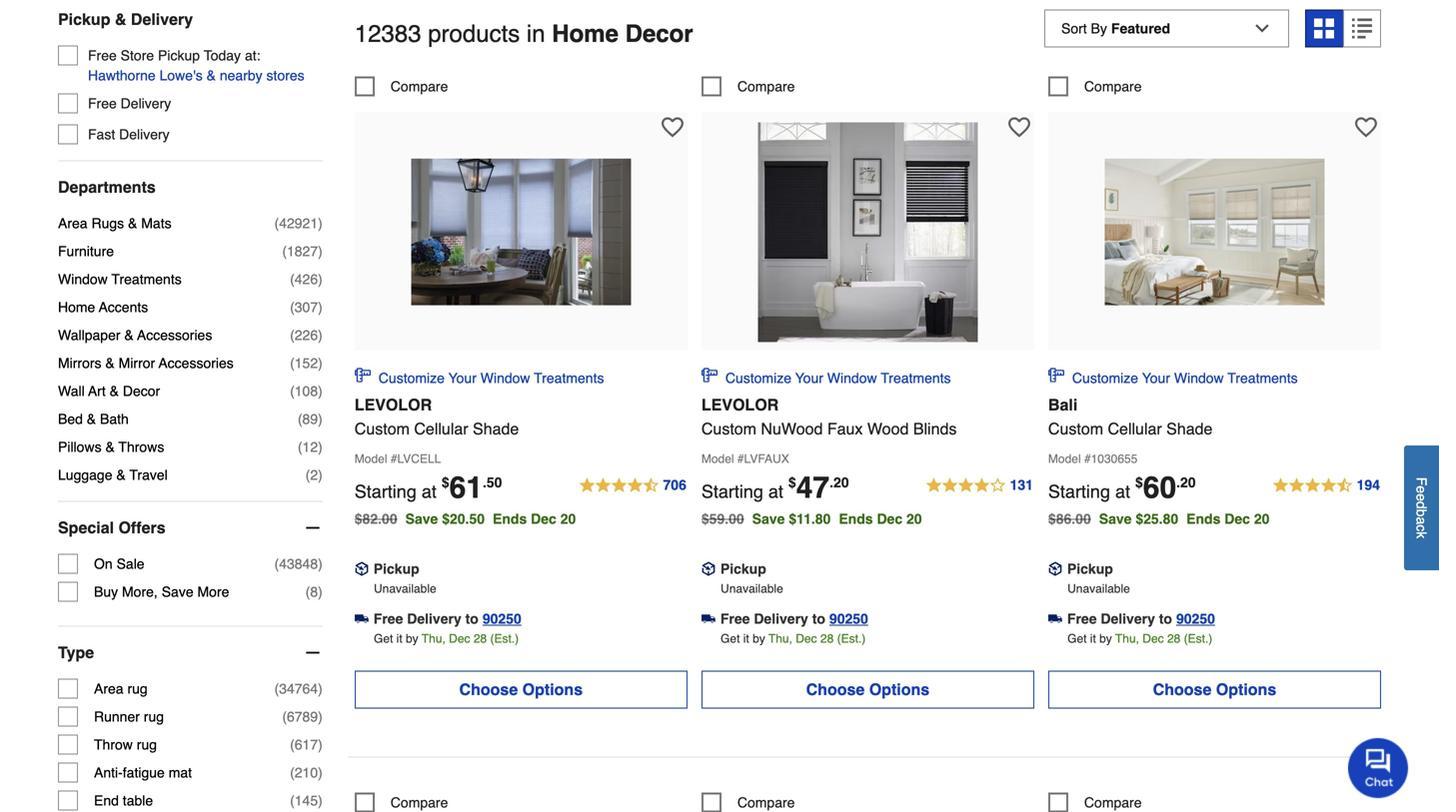 Task type: describe. For each thing, give the bounding box(es) containing it.
( for 89
[[298, 411, 302, 427]]

$25.80
[[1136, 511, 1178, 527]]

save for 60
[[1099, 511, 1132, 527]]

& for delivery
[[115, 10, 126, 28]]

compare for 5004860515 element
[[391, 795, 448, 811]]

2 free delivery to 90250 from the left
[[720, 611, 868, 627]]

1 vertical spatial accessories
[[159, 355, 234, 371]]

throw
[[94, 737, 133, 753]]

1 horizontal spatial home
[[552, 20, 619, 47]]

chat invite button image
[[1348, 738, 1409, 798]]

throw rug
[[94, 737, 157, 753]]

throws
[[118, 439, 164, 455]]

3 to from the left
[[1159, 611, 1172, 627]]

3 choose options from the left
[[1153, 680, 1276, 699]]

1 thu, from the left
[[422, 632, 446, 646]]

& for throws
[[105, 439, 115, 455]]

3 free delivery to 90250 from the left
[[1067, 611, 1215, 627]]

1 truck filled image from the left
[[355, 612, 369, 626]]

bali
[[1048, 396, 1078, 414]]

truck filled image
[[701, 612, 715, 626]]

426
[[295, 271, 318, 287]]

free for 2nd truck filled image from right
[[374, 611, 403, 627]]

fatigue
[[123, 765, 165, 781]]

ends dec 20 element for 61
[[493, 511, 584, 527]]

( for 1827
[[282, 243, 287, 259]]

rug for throw rug
[[137, 737, 157, 753]]

( for 43848
[[274, 556, 279, 572]]

# for levolor custom cellular shade
[[391, 452, 397, 466]]

.50
[[483, 474, 502, 490]]

( for 426
[[290, 271, 295, 287]]

) for ( 617 )
[[318, 737, 323, 753]]

customize for levolor custom cellular shade image on the left top
[[379, 370, 445, 386]]

20 for 47
[[906, 511, 922, 527]]

window for customize your window treatments link associated with the levolor custom nuwood faux wood blinds image
[[827, 370, 877, 386]]

1827
[[287, 243, 318, 259]]

) for ( 6789 )
[[318, 709, 323, 725]]

pickup & delivery
[[58, 10, 193, 28]]

area rugs & mats
[[58, 215, 171, 231]]

custom for levolor custom nuwood faux wood blinds
[[701, 420, 757, 438]]

194 button
[[1272, 474, 1381, 498]]

) for ( 42921 )
[[318, 215, 323, 231]]

12383
[[355, 20, 421, 47]]

starting at $ 47 .20
[[701, 470, 849, 505]]

lowe's
[[159, 67, 203, 83]]

90250 button for first truck filled image from right
[[1176, 609, 1215, 629]]

5004859829 element
[[355, 76, 448, 96]]

more,
[[122, 584, 158, 600]]

at for 61
[[422, 481, 437, 502]]

it for truck filled icon
[[743, 632, 749, 646]]

( for 226
[[290, 327, 295, 343]]

options for first choose options link from the right
[[1216, 680, 1276, 699]]

& for bath
[[87, 411, 96, 427]]

# for levolor custom nuwood faux wood blinds
[[737, 452, 744, 466]]

c
[[1414, 525, 1430, 532]]

mirrors & mirror accessories
[[58, 355, 234, 371]]

pillows & throws
[[58, 439, 164, 455]]

special offers
[[58, 519, 165, 537]]

model # lvfaux
[[701, 452, 789, 466]]

( for 307
[[290, 299, 295, 315]]

131
[[1010, 477, 1033, 493]]

2 heart outline image from the left
[[1355, 116, 1377, 138]]

minus image
[[303, 643, 323, 663]]

actual price $47.20 element
[[701, 470, 849, 506]]

model # 1030655
[[1048, 452, 1138, 466]]

treatments for customize your window treatments link associated with the levolor custom nuwood faux wood blinds image
[[881, 370, 951, 386]]

free delivery
[[88, 95, 171, 111]]

customize for bali custom cellular shade image
[[1072, 370, 1138, 386]]

levolor custom nuwood faux wood blinds
[[701, 396, 957, 438]]

at for 60
[[1115, 481, 1130, 502]]

ends for 60
[[1186, 511, 1221, 527]]

42921
[[279, 215, 318, 231]]

customize your window treatments for bali custom cellular shade image
[[1072, 370, 1298, 386]]

compare for the 5004857745 element
[[1084, 78, 1142, 94]]

model # lvcell
[[355, 452, 441, 466]]

wallpaper
[[58, 327, 120, 343]]

accents
[[99, 299, 148, 315]]

( for 152
[[290, 355, 295, 371]]

compare for the 5014075469 'element' at the top of the page
[[737, 78, 795, 94]]

61
[[449, 470, 483, 505]]

starting for 60
[[1048, 481, 1110, 502]]

home accents
[[58, 299, 148, 315]]

buy more, save more
[[94, 584, 229, 600]]

12
[[302, 439, 318, 455]]

5014305127 element
[[701, 793, 795, 812]]

1 heart outline image from the left
[[661, 116, 683, 138]]

area for area rug
[[94, 681, 123, 697]]

window down furniture on the top left
[[58, 271, 108, 287]]

runner rug
[[94, 709, 164, 725]]

in
[[527, 20, 545, 47]]

( for 617
[[290, 737, 295, 753]]

1 90250 from the left
[[483, 611, 521, 627]]

mirror
[[119, 355, 155, 371]]

blinds
[[913, 420, 957, 438]]

( 617 )
[[290, 737, 323, 753]]

starting at $ 60 .20
[[1048, 470, 1196, 505]]

ends dec 20 element for 47
[[839, 511, 930, 527]]

free store pickup today at:
[[88, 47, 260, 63]]

( for 145
[[290, 793, 295, 809]]

2 choose from the left
[[806, 680, 865, 699]]

levolor for cellular
[[355, 396, 432, 414]]

levolor custom nuwood faux wood blinds image
[[758, 122, 978, 342]]

90250 button for 2nd truck filled image from right
[[483, 609, 521, 629]]

5014075469 element
[[701, 76, 795, 96]]

2 truck filled image from the left
[[1048, 612, 1062, 626]]

special offers button
[[58, 502, 323, 554]]

ends for 61
[[493, 511, 527, 527]]

pickup right pickup icon
[[374, 561, 419, 577]]

( 34764 )
[[274, 681, 323, 697]]

1 choose options link from the left
[[355, 671, 687, 709]]

customize your window treatments link for the levolor custom nuwood faux wood blinds image
[[701, 367, 951, 388]]

$82.00 save $20.50 ends dec 20
[[355, 511, 576, 527]]

( for 2
[[305, 467, 310, 483]]

customize your window treatments for the levolor custom nuwood faux wood blinds image
[[725, 370, 951, 386]]

$82.00
[[355, 511, 397, 527]]

model for levolor custom cellular shade
[[355, 452, 387, 466]]

anti-fatigue mat
[[94, 765, 192, 781]]

hawthorne lowe's & nearby stores
[[88, 67, 304, 83]]

0 vertical spatial accessories
[[137, 327, 212, 343]]

it for first truck filled image from right
[[1090, 632, 1096, 646]]

( 43848 )
[[274, 556, 323, 572]]

) for ( 145 )
[[318, 793, 323, 809]]

3 (est.) from the left
[[1184, 632, 1213, 646]]

luggage & travel
[[58, 467, 168, 483]]

) for ( 89 )
[[318, 411, 323, 427]]

hawthorne
[[88, 67, 156, 83]]

$86.00 save $25.80 ends dec 20
[[1048, 511, 1270, 527]]

luggage
[[58, 467, 112, 483]]

unavailable for 2nd truck filled image from right
[[374, 582, 436, 596]]

1 choose options from the left
[[459, 680, 583, 699]]

bali custom cellular shade
[[1048, 396, 1213, 438]]

60
[[1143, 470, 1176, 505]]

( 145 )
[[290, 793, 323, 809]]

fast
[[88, 126, 115, 142]]

starting for 47
[[701, 481, 763, 502]]

compare for 5014305127 element
[[737, 795, 795, 811]]

) for ( 210 )
[[318, 765, 323, 781]]

end table
[[94, 793, 153, 809]]

pickup down $86.00
[[1067, 561, 1113, 577]]

stores
[[266, 67, 304, 83]]

307
[[295, 299, 318, 315]]

get for truck filled icon
[[721, 632, 740, 646]]

4 stars image
[[925, 474, 1034, 498]]

savings save $11.80 element
[[752, 511, 930, 527]]

area rug
[[94, 681, 148, 697]]

$59.00 save $11.80 ends dec 20
[[701, 511, 922, 527]]

f e e d b a c k button
[[1404, 446, 1439, 570]]

list view image
[[1352, 18, 1372, 38]]

shade for bali custom cellular shade
[[1166, 420, 1213, 438]]

3 get it by thu, dec 28 (est.) from the left
[[1067, 632, 1213, 646]]

& for accessories
[[124, 327, 134, 343]]

pickup up hawthorne
[[58, 10, 110, 28]]

5004860515 element
[[355, 793, 448, 812]]

ends dec 20 element for 60
[[1186, 511, 1278, 527]]

lvfaux
[[744, 452, 789, 466]]

rugs
[[91, 215, 124, 231]]

706
[[663, 477, 686, 493]]

3 by from the left
[[1099, 632, 1112, 646]]

108
[[295, 383, 318, 399]]

customize your window treatments for levolor custom cellular shade image on the left top
[[379, 370, 604, 386]]

12383 products in home decor
[[355, 20, 693, 47]]

8
[[310, 584, 318, 600]]

( 152 )
[[290, 355, 323, 371]]

grid view image
[[1314, 18, 1334, 38]]

2 get it by thu, dec 28 (est.) from the left
[[721, 632, 866, 646]]

90250 button for truck filled icon
[[829, 609, 868, 629]]

nearby
[[220, 67, 262, 83]]

2 e from the top
[[1414, 494, 1430, 501]]

& right art
[[110, 383, 119, 399]]

4.5 stars image for 61
[[578, 474, 687, 498]]

f
[[1414, 477, 1430, 486]]

0 horizontal spatial home
[[58, 299, 95, 315]]

store
[[121, 47, 154, 63]]

fast delivery
[[88, 126, 170, 142]]

savings save $25.80 element
[[1099, 511, 1278, 527]]

1 e from the top
[[1414, 486, 1430, 494]]

( for 108
[[290, 383, 295, 399]]

( for 8
[[305, 584, 310, 600]]

custom for levolor custom cellular shade
[[355, 420, 410, 438]]

type button
[[58, 627, 323, 679]]

cellular for bali
[[1108, 420, 1162, 438]]

152
[[295, 355, 318, 371]]

cellular for levolor
[[414, 420, 468, 438]]

free for truck filled icon
[[720, 611, 750, 627]]

unavailable for truck filled icon
[[721, 582, 783, 596]]

5004857745 element
[[1048, 76, 1142, 96]]



Task type: vqa. For each thing, say whether or not it's contained in the screenshot.
the leftmost 'Levolor'
yes



Task type: locate. For each thing, give the bounding box(es) containing it.
1 horizontal spatial choose options
[[806, 680, 930, 699]]

k
[[1414, 532, 1430, 539]]

1 vertical spatial rug
[[144, 709, 164, 725]]

save for 47
[[752, 511, 785, 527]]

unavailable down $82.00
[[374, 582, 436, 596]]

home
[[552, 20, 619, 47], [58, 299, 95, 315]]

anti-
[[94, 765, 123, 781]]

compare inside 5014546627 element
[[1084, 795, 1142, 811]]

get for 2nd truck filled image from right
[[374, 632, 393, 646]]

1 horizontal spatial area
[[94, 681, 123, 697]]

2 at from the left
[[768, 481, 783, 502]]

2 horizontal spatial 28
[[1167, 632, 1181, 646]]

bed
[[58, 411, 83, 427]]

treatments for customize your window treatments link associated with levolor custom cellular shade image on the left top
[[534, 370, 604, 386]]

unavailable down $86.00
[[1067, 582, 1130, 596]]

customize up bali custom cellular shade
[[1072, 370, 1138, 386]]

1 horizontal spatial at
[[768, 481, 783, 502]]

28 for first truck filled image from right
[[1167, 632, 1181, 646]]

2 horizontal spatial at
[[1115, 481, 1130, 502]]

1 horizontal spatial 28
[[820, 632, 834, 646]]

4.5 stars image containing 194
[[1272, 474, 1381, 498]]

0 horizontal spatial it
[[396, 632, 402, 646]]

2 shade from the left
[[1166, 420, 1213, 438]]

truck filled image
[[355, 612, 369, 626], [1048, 612, 1062, 626]]

starting inside starting at $ 61 .50
[[355, 481, 417, 502]]

4.5 stars image for 60
[[1272, 474, 1381, 498]]

shade for levolor custom cellular shade
[[473, 420, 519, 438]]

1 horizontal spatial pickup image
[[1048, 562, 1062, 576]]

90250 button
[[483, 609, 521, 629], [829, 609, 868, 629], [1176, 609, 1215, 629]]

1 get from the left
[[374, 632, 393, 646]]

sale
[[116, 556, 144, 572]]

0 horizontal spatial choose options link
[[355, 671, 687, 709]]

1 horizontal spatial to
[[812, 611, 825, 627]]

( 2 )
[[305, 467, 323, 483]]

1 horizontal spatial get
[[721, 632, 740, 646]]

pickup down $59.00
[[720, 561, 766, 577]]

customize for the levolor custom nuwood faux wood blinds image
[[725, 370, 791, 386]]

2 it from the left
[[743, 632, 749, 646]]

2 28 from the left
[[820, 632, 834, 646]]

3 28 from the left
[[1167, 632, 1181, 646]]

3 custom from the left
[[1048, 420, 1103, 438]]

2 choose options link from the left
[[701, 671, 1034, 709]]

0 vertical spatial decor
[[625, 20, 693, 47]]

( 226 )
[[290, 327, 323, 343]]

0 horizontal spatial .20
[[830, 474, 849, 490]]

e up d
[[1414, 486, 1430, 494]]

0 horizontal spatial levolor
[[355, 396, 432, 414]]

90250
[[483, 611, 521, 627], [829, 611, 868, 627], [1176, 611, 1215, 627]]

3 # from the left
[[1084, 452, 1091, 466]]

.20 up the savings save $25.80 element
[[1176, 474, 1196, 490]]

( for 210
[[290, 765, 295, 781]]

0 horizontal spatial pickup image
[[701, 562, 715, 576]]

compare for the 5004859829 element
[[391, 78, 448, 94]]

1 horizontal spatial get it by thu, dec 28 (est.)
[[721, 632, 866, 646]]

1 horizontal spatial shade
[[1166, 420, 1213, 438]]

nuwood
[[761, 420, 823, 438]]

1 ) from the top
[[318, 215, 323, 231]]

2 $ from the left
[[788, 474, 796, 490]]

2 customize from the left
[[725, 370, 791, 386]]

model left lvcell
[[355, 452, 387, 466]]

table
[[123, 793, 153, 809]]

customize
[[379, 370, 445, 386], [725, 370, 791, 386], [1072, 370, 1138, 386]]

) for ( 8 )
[[318, 584, 323, 600]]

20 for 60
[[1254, 511, 1270, 527]]

area up furniture on the top left
[[58, 215, 88, 231]]

13 ) from the top
[[318, 681, 323, 697]]

bali custom cellular shade image
[[1105, 122, 1325, 342]]

f e e d b a c k
[[1414, 477, 1430, 539]]

pickup image for truck filled icon
[[701, 562, 715, 576]]

0 horizontal spatial your
[[448, 370, 477, 386]]

window up levolor custom nuwood faux wood blinds
[[827, 370, 877, 386]]

0 horizontal spatial options
[[522, 680, 583, 699]]

3 choose options link from the left
[[1048, 671, 1381, 709]]

1 free delivery to 90250 from the left
[[374, 611, 521, 627]]

& down today
[[206, 67, 216, 83]]

47
[[796, 470, 830, 505]]

0 horizontal spatial free delivery to 90250
[[374, 611, 521, 627]]

heart outline image
[[661, 116, 683, 138], [1355, 116, 1377, 138]]

) up ( 426 )
[[318, 243, 323, 259]]

( for 42921
[[274, 215, 279, 231]]

levolor for nuwood
[[701, 396, 779, 414]]

2 horizontal spatial starting
[[1048, 481, 1110, 502]]

was price $59.00 element
[[701, 506, 752, 527]]

( 89 )
[[298, 411, 323, 427]]

0 horizontal spatial custom
[[355, 420, 410, 438]]

pickup image down $86.00
[[1048, 562, 1062, 576]]

compare inside the 5004857745 element
[[1084, 78, 1142, 94]]

2 horizontal spatial custom
[[1048, 420, 1103, 438]]

2 horizontal spatial #
[[1084, 452, 1091, 466]]

your for the levolor custom nuwood faux wood blinds image
[[795, 370, 823, 386]]

mat
[[169, 765, 192, 781]]

4.5 stars image containing 706
[[578, 474, 687, 498]]

model left lvfaux
[[701, 452, 734, 466]]

.20 up savings save $11.80 element
[[830, 474, 849, 490]]

window for bali custom cellular shade image's customize your window treatments link
[[1174, 370, 1224, 386]]

customize your window treatments up levolor custom nuwood faux wood blinds
[[725, 370, 951, 386]]

1 it from the left
[[396, 632, 402, 646]]

6 ) from the top
[[318, 355, 323, 371]]

free
[[88, 47, 117, 63], [88, 95, 117, 111], [374, 611, 403, 627], [720, 611, 750, 627], [1067, 611, 1097, 627]]

2 horizontal spatial free delivery to 90250
[[1067, 611, 1215, 627]]

1 horizontal spatial choose options link
[[701, 671, 1034, 709]]

starting inside starting at $ 47 .20
[[701, 481, 763, 502]]

decor
[[625, 20, 693, 47], [123, 383, 160, 399]]

at inside starting at $ 61 .50
[[422, 481, 437, 502]]

0 horizontal spatial customize your window treatments
[[379, 370, 604, 386]]

0 horizontal spatial choose options
[[459, 680, 583, 699]]

3 ends dec 20 element from the left
[[1186, 511, 1278, 527]]

14 ) from the top
[[318, 709, 323, 725]]

$ down lvfaux
[[788, 474, 796, 490]]

1 horizontal spatial (est.)
[[837, 632, 866, 646]]

) down 210
[[318, 793, 323, 809]]

shade
[[473, 420, 519, 438], [1166, 420, 1213, 438]]

window for customize your window treatments link associated with levolor custom cellular shade image on the left top
[[480, 370, 530, 386]]

cellular inside bali custom cellular shade
[[1108, 420, 1162, 438]]

1 by from the left
[[406, 632, 418, 646]]

bath
[[100, 411, 129, 427]]

at down lvcell
[[422, 481, 437, 502]]

1 starting from the left
[[355, 481, 417, 502]]

shade up .50
[[473, 420, 519, 438]]

) for ( 34764 )
[[318, 681, 323, 697]]

# up starting at $ 60 .20
[[1084, 452, 1091, 466]]

(est.)
[[490, 632, 519, 646], [837, 632, 866, 646], [1184, 632, 1213, 646]]

) down ( 226 )
[[318, 355, 323, 371]]

1 horizontal spatial customize your window treatments link
[[701, 367, 951, 388]]

pickup image up truck filled icon
[[701, 562, 715, 576]]

.20
[[830, 474, 849, 490], [1176, 474, 1196, 490]]

2 horizontal spatial your
[[1142, 370, 1170, 386]]

levolor custom cellular shade
[[355, 396, 519, 438]]

d
[[1414, 501, 1430, 509]]

2 horizontal spatial customize your window treatments
[[1072, 370, 1298, 386]]

3 at from the left
[[1115, 481, 1130, 502]]

actual price $60.20 element
[[1048, 470, 1196, 506]]

0 horizontal spatial get it by thu, dec 28 (est.)
[[374, 632, 519, 646]]

1 custom from the left
[[355, 420, 410, 438]]

ends dec 20 element right $25.80
[[1186, 511, 1278, 527]]

mats
[[141, 215, 171, 231]]

& for travel
[[116, 467, 126, 483]]

customize your window treatments up levolor custom cellular shade
[[379, 370, 604, 386]]

1 customize from the left
[[379, 370, 445, 386]]

minus image
[[303, 518, 323, 538]]

window
[[58, 271, 108, 287], [480, 370, 530, 386], [827, 370, 877, 386], [1174, 370, 1224, 386]]

1 horizontal spatial by
[[753, 632, 765, 646]]

0 horizontal spatial customize
[[379, 370, 445, 386]]

model left "1030655"
[[1048, 452, 1081, 466]]

shade inside bali custom cellular shade
[[1166, 420, 1213, 438]]

17 ) from the top
[[318, 793, 323, 809]]

ends dec 20 element right $11.80
[[839, 511, 930, 527]]

shade inside levolor custom cellular shade
[[473, 420, 519, 438]]

3 thu, from the left
[[1115, 632, 1139, 646]]

customize your window treatments link up levolor custom nuwood faux wood blinds
[[701, 367, 951, 388]]

ends right $25.80
[[1186, 511, 1221, 527]]

starting inside starting at $ 60 .20
[[1048, 481, 1110, 502]]

) up 307
[[318, 271, 323, 287]]

3 ends from the left
[[1186, 511, 1221, 527]]

3 $ from the left
[[1135, 474, 1143, 490]]

rug for area rug
[[127, 681, 148, 697]]

options for third choose options link from right
[[522, 680, 583, 699]]

2 90250 button from the left
[[829, 609, 868, 629]]

1 choose from the left
[[459, 680, 518, 699]]

starting at $ 61 .50
[[355, 470, 502, 505]]

1 horizontal spatial truck filled image
[[1048, 612, 1062, 626]]

3 customize your window treatments link from the left
[[1048, 367, 1298, 388]]

window up bali custom cellular shade
[[1174, 370, 1224, 386]]

) for ( 1827 )
[[318, 243, 323, 259]]

0 horizontal spatial thu,
[[422, 632, 446, 646]]

area for area rugs & mats
[[58, 215, 88, 231]]

1 horizontal spatial $
[[788, 474, 796, 490]]

rug
[[127, 681, 148, 697], [144, 709, 164, 725], [137, 737, 157, 753]]

89
[[302, 411, 318, 427]]

2 20 from the left
[[906, 511, 922, 527]]

0 horizontal spatial choose
[[459, 680, 518, 699]]

2 horizontal spatial choose options
[[1153, 680, 1276, 699]]

starting up was price $82.00 element
[[355, 481, 417, 502]]

save down actual price $60.20 element
[[1099, 511, 1132, 527]]

2 to from the left
[[812, 611, 825, 627]]

wall
[[58, 383, 85, 399]]

buy
[[94, 584, 118, 600]]

) for ( 426 )
[[318, 271, 323, 287]]

window treatments
[[58, 271, 182, 287]]

1 .20 from the left
[[830, 474, 849, 490]]

ends right $11.80
[[839, 511, 873, 527]]

( for 12
[[298, 439, 302, 455]]

.20 for 60
[[1176, 474, 1196, 490]]

save for 61
[[405, 511, 438, 527]]

2 (est.) from the left
[[837, 632, 866, 646]]

2 unavailable from the left
[[721, 582, 783, 596]]

rug up fatigue
[[137, 737, 157, 753]]

ends down .50
[[493, 511, 527, 527]]

pillows
[[58, 439, 102, 455]]

$59.00
[[701, 511, 744, 527]]

0 horizontal spatial shade
[[473, 420, 519, 438]]

3 unavailable from the left
[[1067, 582, 1130, 596]]

1 horizontal spatial unavailable
[[721, 582, 783, 596]]

save down actual price $47.20 element
[[752, 511, 785, 527]]

16 ) from the top
[[318, 765, 323, 781]]

3 customize from the left
[[1072, 370, 1138, 386]]

0 horizontal spatial heart outline image
[[661, 116, 683, 138]]

& up luggage & travel
[[105, 439, 115, 455]]

at inside starting at $ 60 .20
[[1115, 481, 1130, 502]]

$ for 61
[[442, 474, 449, 490]]

0 vertical spatial area
[[58, 215, 88, 231]]

2 options from the left
[[869, 680, 930, 699]]

2 horizontal spatial 90250 button
[[1176, 609, 1215, 629]]

$ inside starting at $ 47 .20
[[788, 474, 796, 490]]

pickup image
[[701, 562, 715, 576], [1048, 562, 1062, 576]]

1 horizontal spatial free delivery to 90250
[[720, 611, 868, 627]]

2 horizontal spatial choose
[[1153, 680, 1212, 699]]

2 horizontal spatial 90250
[[1176, 611, 1215, 627]]

1 cellular from the left
[[414, 420, 468, 438]]

2 horizontal spatial get it by thu, dec 28 (est.)
[[1067, 632, 1213, 646]]

3 your from the left
[[1142, 370, 1170, 386]]

get
[[374, 632, 393, 646], [721, 632, 740, 646], [1067, 632, 1087, 646]]

starting up was price $86.00 element on the right bottom of the page
[[1048, 481, 1110, 502]]

starting up was price $59.00 "element"
[[701, 481, 763, 502]]

2 horizontal spatial get
[[1067, 632, 1087, 646]]

8 ) from the top
[[318, 411, 323, 427]]

$86.00
[[1048, 511, 1091, 527]]

( for 34764
[[274, 681, 279, 697]]

) up ( 12 )
[[318, 411, 323, 427]]

0 horizontal spatial customize your window treatments link
[[355, 367, 604, 388]]

$11.80
[[789, 511, 831, 527]]

ends dec 20 element
[[493, 511, 584, 527], [839, 511, 930, 527], [1186, 511, 1278, 527]]

0 horizontal spatial 28
[[474, 632, 487, 646]]

save
[[405, 511, 438, 527], [752, 511, 785, 527], [1099, 511, 1132, 527], [162, 584, 193, 600]]

custom inside bali custom cellular shade
[[1048, 420, 1103, 438]]

customize your window treatments link for levolor custom cellular shade image on the left top
[[355, 367, 604, 388]]

0 horizontal spatial to
[[465, 611, 479, 627]]

$ for 47
[[788, 474, 796, 490]]

wood
[[867, 420, 909, 438]]

) down ( 426 )
[[318, 299, 323, 315]]

& right bed on the bottom left
[[87, 411, 96, 427]]

0 horizontal spatial ends
[[493, 511, 527, 527]]

options for second choose options link from right
[[869, 680, 930, 699]]

2 horizontal spatial options
[[1216, 680, 1276, 699]]

0 horizontal spatial ends dec 20 element
[[493, 511, 584, 527]]

0 horizontal spatial $
[[442, 474, 449, 490]]

treatments for bali custom cellular shade image's customize your window treatments link
[[1228, 370, 1298, 386]]

( 108 )
[[290, 383, 323, 399]]

customize your window treatments
[[379, 370, 604, 386], [725, 370, 951, 386], [1072, 370, 1298, 386]]

special
[[58, 519, 114, 537]]

1 horizontal spatial ends
[[839, 511, 873, 527]]

10 ) from the top
[[318, 467, 323, 483]]

2 horizontal spatial model
[[1048, 452, 1081, 466]]

departments element
[[58, 177, 323, 197]]

0 horizontal spatial #
[[391, 452, 397, 466]]

28 for 2nd truck filled image from right
[[474, 632, 487, 646]]

get it by thu, dec 28 (est.)
[[374, 632, 519, 646], [721, 632, 866, 646], [1067, 632, 1213, 646]]

) up ( 617 )
[[318, 709, 323, 725]]

) down ( 12 )
[[318, 467, 323, 483]]

3 20 from the left
[[1254, 511, 1270, 527]]

.20 inside starting at $ 60 .20
[[1176, 474, 1196, 490]]

1 horizontal spatial customize your window treatments
[[725, 370, 951, 386]]

ends for 47
[[839, 511, 873, 527]]

1 horizontal spatial 4.5 stars image
[[1272, 474, 1381, 498]]

shade up 60
[[1166, 420, 1213, 438]]

levolor
[[355, 396, 432, 414], [701, 396, 779, 414]]

b
[[1414, 509, 1430, 517]]

& left travel
[[116, 467, 126, 483]]

custom up model # lvcell
[[355, 420, 410, 438]]

unavailable for first truck filled image from right
[[1067, 582, 1130, 596]]

levolor custom cellular shade image
[[411, 122, 631, 342]]

) for ( 12 )
[[318, 439, 323, 455]]

lvcell
[[397, 452, 441, 466]]

0 horizontal spatial 90250 button
[[483, 609, 521, 629]]

home right in
[[552, 20, 619, 47]]

compare inside the 5014075469 'element'
[[737, 78, 795, 94]]

2 horizontal spatial (est.)
[[1184, 632, 1213, 646]]

customize your window treatments up bali custom cellular shade
[[1072, 370, 1298, 386]]

pickup up the lowe's
[[158, 47, 200, 63]]

1 to from the left
[[465, 611, 479, 627]]

pickup
[[58, 10, 110, 28], [158, 47, 200, 63], [374, 561, 419, 577], [720, 561, 766, 577], [1067, 561, 1113, 577]]

custom up model # lvfaux at the bottom of the page
[[701, 420, 757, 438]]

area up runner
[[94, 681, 123, 697]]

5014546627 element
[[1048, 793, 1142, 812]]

1 model from the left
[[355, 452, 387, 466]]

2 4.5 stars image from the left
[[1272, 474, 1381, 498]]

customize up the nuwood
[[725, 370, 791, 386]]

1 at from the left
[[422, 481, 437, 502]]

customize up levolor custom cellular shade
[[379, 370, 445, 386]]

3 90250 button from the left
[[1176, 609, 1215, 629]]

levolor up model # lvcell
[[355, 396, 432, 414]]

1 28 from the left
[[474, 632, 487, 646]]

customize your window treatments link up bali custom cellular shade
[[1048, 367, 1298, 388]]

compare inside 5014305127 element
[[737, 795, 795, 811]]

cellular up lvcell
[[414, 420, 468, 438]]

on
[[94, 556, 113, 572]]

your up bali custom cellular shade
[[1142, 370, 1170, 386]]

2 levolor from the left
[[701, 396, 779, 414]]

1 horizontal spatial custom
[[701, 420, 757, 438]]

1 ends dec 20 element from the left
[[493, 511, 584, 527]]

custom inside levolor custom nuwood faux wood blinds
[[701, 420, 757, 438]]

levolor up model # lvfaux at the bottom of the page
[[701, 396, 779, 414]]

$
[[442, 474, 449, 490], [788, 474, 796, 490], [1135, 474, 1143, 490]]

3 choose from the left
[[1153, 680, 1212, 699]]

at down lvfaux
[[768, 481, 783, 502]]

& left mats in the top left of the page
[[128, 215, 137, 231]]

145
[[295, 793, 318, 809]]

& inside button
[[206, 67, 216, 83]]

pickup image for first truck filled image from right
[[1048, 562, 1062, 576]]

2 get from the left
[[721, 632, 740, 646]]

2 by from the left
[[753, 632, 765, 646]]

# up starting at $ 61 .50 on the bottom of page
[[391, 452, 397, 466]]

save down actual price $61.50 element
[[405, 511, 438, 527]]

1 horizontal spatial cellular
[[1108, 420, 1162, 438]]

# up starting at $ 47 .20 on the bottom
[[737, 452, 744, 466]]

2 cellular from the left
[[1108, 420, 1162, 438]]

$ inside starting at $ 60 .20
[[1135, 474, 1143, 490]]

$ for 60
[[1135, 474, 1143, 490]]

accessories up mirrors & mirror accessories
[[137, 327, 212, 343]]

options
[[522, 680, 583, 699], [869, 680, 930, 699], [1216, 680, 1276, 699]]

1 vertical spatial decor
[[123, 383, 160, 399]]

3 options from the left
[[1216, 680, 1276, 699]]

levolor inside levolor custom nuwood faux wood blinds
[[701, 396, 779, 414]]

( 307 )
[[290, 299, 323, 315]]

actual price $61.50 element
[[355, 470, 502, 506]]

home up wallpaper
[[58, 299, 95, 315]]

your
[[448, 370, 477, 386], [795, 370, 823, 386], [1142, 370, 1170, 386]]

.20 for 47
[[830, 474, 849, 490]]

your up levolor custom cellular shade
[[448, 370, 477, 386]]

3 customize your window treatments from the left
[[1072, 370, 1298, 386]]

( 426 )
[[290, 271, 323, 287]]

wallpaper & accessories
[[58, 327, 212, 343]]

) for ( 108 )
[[318, 383, 323, 399]]

unavailable down $59.00
[[721, 582, 783, 596]]

save left more
[[162, 584, 193, 600]]

) up 89
[[318, 383, 323, 399]]

2 ) from the top
[[318, 243, 323, 259]]

3 90250 from the left
[[1176, 611, 1215, 627]]

heart outline image
[[1008, 116, 1030, 138]]

2 90250 from the left
[[829, 611, 868, 627]]

) up the 8
[[318, 556, 323, 572]]

1 horizontal spatial it
[[743, 632, 749, 646]]

) for ( 307 )
[[318, 299, 323, 315]]

131 button
[[925, 474, 1034, 498]]

2 customize your window treatments from the left
[[725, 370, 951, 386]]

2 horizontal spatial ends
[[1186, 511, 1221, 527]]

0 vertical spatial home
[[552, 20, 619, 47]]

.20 inside starting at $ 47 .20
[[830, 474, 849, 490]]

offers
[[118, 519, 165, 537]]

customize your window treatments link for bali custom cellular shade image
[[1048, 367, 1298, 388]]

delivery
[[131, 10, 193, 28], [121, 95, 171, 111], [119, 126, 170, 142], [407, 611, 461, 627], [754, 611, 808, 627], [1101, 611, 1155, 627]]

1 (est.) from the left
[[490, 632, 519, 646]]

1 horizontal spatial heart outline image
[[1355, 116, 1377, 138]]

2 .20 from the left
[[1176, 474, 1196, 490]]

706 button
[[578, 474, 687, 498]]

2 customize your window treatments link from the left
[[701, 367, 951, 388]]

rug for runner rug
[[144, 709, 164, 725]]

1 $ from the left
[[442, 474, 449, 490]]

0 vertical spatial rug
[[127, 681, 148, 697]]

1030655
[[1091, 452, 1138, 466]]

1 horizontal spatial ends dec 20 element
[[839, 511, 930, 527]]

) up 6789
[[318, 681, 323, 697]]

1 vertical spatial area
[[94, 681, 123, 697]]

choose options link
[[355, 671, 687, 709], [701, 671, 1034, 709], [1048, 671, 1381, 709]]

1 customize your window treatments link from the left
[[355, 367, 604, 388]]

7 ) from the top
[[318, 383, 323, 399]]

2 thu, from the left
[[768, 632, 792, 646]]

3 get from the left
[[1067, 632, 1087, 646]]

on sale
[[94, 556, 144, 572]]

free for first truck filled image from right
[[1067, 611, 1097, 627]]

1 horizontal spatial decor
[[625, 20, 693, 47]]

& up store at the top of the page
[[115, 10, 126, 28]]

savings save $20.50 element
[[405, 511, 584, 527]]

2 ends from the left
[[839, 511, 873, 527]]

) for ( 2 )
[[318, 467, 323, 483]]

1 get it by thu, dec 28 (est.) from the left
[[374, 632, 519, 646]]

compare inside 5004860515 element
[[391, 795, 448, 811]]

0 horizontal spatial starting
[[355, 481, 417, 502]]

model for bali custom cellular shade
[[1048, 452, 1081, 466]]

custom down the bali
[[1048, 420, 1103, 438]]

was price $86.00 element
[[1048, 506, 1099, 527]]

) up ( 2 )
[[318, 439, 323, 455]]

rug up runner rug
[[127, 681, 148, 697]]

1 horizontal spatial choose
[[806, 680, 865, 699]]

wall art & decor
[[58, 383, 160, 399]]

accessories right mirror
[[159, 355, 234, 371]]

custom
[[355, 420, 410, 438], [701, 420, 757, 438], [1048, 420, 1103, 438]]

$ up $20.50
[[442, 474, 449, 490]]

) for ( 43848 )
[[318, 556, 323, 572]]

( 1827 )
[[282, 243, 323, 259]]

$ inside starting at $ 61 .50
[[442, 474, 449, 490]]

) up 210
[[318, 737, 323, 753]]

0 horizontal spatial area
[[58, 215, 88, 231]]

rug right runner
[[144, 709, 164, 725]]

your for levolor custom cellular shade image on the left top
[[448, 370, 477, 386]]

2 horizontal spatial $
[[1135, 474, 1143, 490]]

levolor inside levolor custom cellular shade
[[355, 396, 432, 414]]

28
[[474, 632, 487, 646], [820, 632, 834, 646], [1167, 632, 1181, 646]]

4.5 stars image
[[578, 474, 687, 498], [1272, 474, 1381, 498]]

& left mirror
[[105, 355, 115, 371]]

custom inside levolor custom cellular shade
[[355, 420, 410, 438]]

1 20 from the left
[[560, 511, 576, 527]]

1 horizontal spatial customize
[[725, 370, 791, 386]]

2 choose options from the left
[[806, 680, 930, 699]]

12 ) from the top
[[318, 584, 323, 600]]

window up levolor custom cellular shade
[[480, 370, 530, 386]]

1 your from the left
[[448, 370, 477, 386]]

cellular inside levolor custom cellular shade
[[414, 420, 468, 438]]

2 starting from the left
[[701, 481, 763, 502]]

faux
[[827, 420, 863, 438]]

3 ) from the top
[[318, 271, 323, 287]]

$ down "1030655"
[[1135, 474, 1143, 490]]

1 levolor from the left
[[355, 396, 432, 414]]

at inside starting at $ 47 .20
[[768, 481, 783, 502]]

your up levolor custom nuwood faux wood blinds
[[795, 370, 823, 386]]

1 horizontal spatial model
[[701, 452, 734, 466]]

) down ( 617 )
[[318, 765, 323, 781]]

choose options
[[459, 680, 583, 699], [806, 680, 930, 699], [1153, 680, 1276, 699]]

1 shade from the left
[[473, 420, 519, 438]]

2 # from the left
[[737, 452, 744, 466]]

it
[[396, 632, 402, 646], [743, 632, 749, 646], [1090, 632, 1096, 646]]

2 horizontal spatial thu,
[[1115, 632, 1139, 646]]

pickup image
[[355, 562, 369, 576]]

at down "1030655"
[[1115, 481, 1130, 502]]

# for bali custom cellular shade
[[1084, 452, 1091, 466]]

ends dec 20 element down .50
[[493, 511, 584, 527]]

15 ) from the top
[[318, 737, 323, 753]]

0 horizontal spatial at
[[422, 481, 437, 502]]

cellular up "1030655"
[[1108, 420, 1162, 438]]

2 horizontal spatial it
[[1090, 632, 1096, 646]]

1 horizontal spatial your
[[795, 370, 823, 386]]

to
[[465, 611, 479, 627], [812, 611, 825, 627], [1159, 611, 1172, 627]]

& for mirror
[[105, 355, 115, 371]]

1 horizontal spatial #
[[737, 452, 744, 466]]

2 horizontal spatial 20
[[1254, 511, 1270, 527]]

2 horizontal spatial ends dec 20 element
[[1186, 511, 1278, 527]]

) up ( 152 )
[[318, 327, 323, 343]]

at for 47
[[768, 481, 783, 502]]

get for first truck filled image from right
[[1067, 632, 1087, 646]]

2 vertical spatial rug
[[137, 737, 157, 753]]

0 horizontal spatial model
[[355, 452, 387, 466]]

customize your window treatments link up levolor custom cellular shade
[[355, 367, 604, 388]]

custom for bali custom cellular shade
[[1048, 420, 1103, 438]]

& down accents at the top left of page
[[124, 327, 134, 343]]

bed & bath
[[58, 411, 129, 427]]

$20.50
[[442, 511, 485, 527]]

compare for 5014546627 element
[[1084, 795, 1142, 811]]

5 ) from the top
[[318, 327, 323, 343]]

compare inside the 5004859829 element
[[391, 78, 448, 94]]

210
[[295, 765, 318, 781]]

2 horizontal spatial choose options link
[[1048, 671, 1381, 709]]

was price $82.00 element
[[355, 506, 405, 527]]

0 horizontal spatial 20
[[560, 511, 576, 527]]

) down 43848
[[318, 584, 323, 600]]

28 for truck filled icon
[[820, 632, 834, 646]]

e up b
[[1414, 494, 1430, 501]]

1 ends from the left
[[493, 511, 527, 527]]

20 for 61
[[560, 511, 576, 527]]

1 options from the left
[[522, 680, 583, 699]]

0 horizontal spatial 90250
[[483, 611, 521, 627]]

0 horizontal spatial cellular
[[414, 420, 468, 438]]

2 horizontal spatial by
[[1099, 632, 1112, 646]]

) up ( 1827 )
[[318, 215, 323, 231]]

1 horizontal spatial options
[[869, 680, 930, 699]]



